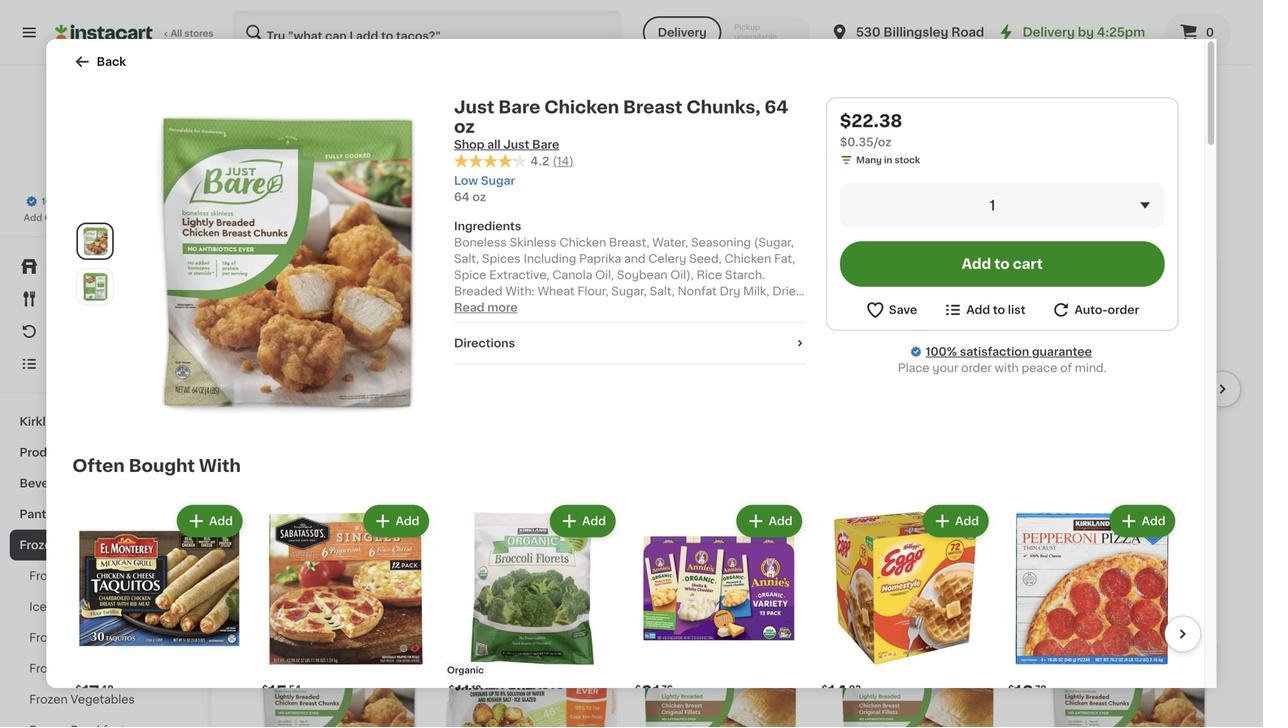 Task type: describe. For each thing, give the bounding box(es) containing it.
$22.38 $0.35/oz
[[840, 113, 902, 148]]

frozen for frozen snacks
[[29, 632, 68, 644]]

$19.89 element
[[1034, 435, 1219, 456]]

& for meals
[[109, 571, 118, 582]]

& for seafood
[[359, 585, 374, 602]]

add to list
[[967, 304, 1026, 316]]

frozen vegetables
[[29, 694, 135, 706]]

seasoning
[[691, 237, 751, 249]]

read more
[[454, 302, 518, 314]]

vegetable for pura
[[1034, 100, 1092, 112]]

set
[[755, 302, 775, 314]]

dry
[[720, 286, 740, 297]]

view more link for frozen meat & seafood
[[1146, 585, 1219, 601]]

view for frozen meat & seafood
[[1146, 588, 1174, 599]]

kirkland signature organic normandy frozen vegetables, 5.5 lbs
[[639, 84, 811, 128]]

mélange,
[[1095, 100, 1147, 112]]

kirkland signature stir fry vegetable blend, 5.5 lbs 5.5 lb
[[441, 84, 589, 125]]

produce
[[20, 447, 69, 459]]

instacart logo image
[[55, 23, 153, 42]]

nonfat
[[678, 286, 717, 297]]

mind.
[[1075, 363, 1107, 374]]

directions button
[[454, 336, 807, 352]]

vegetable inside boneless skinless chicken breast, water, seasoning (sugar, salt, spices including paprika and celery seed, chicken fat, spice extractive, canola oil, soybean oil), rice starch. breaded with: wheat flour, sugar, salt, nonfat dry milk, dried egg whites, baking powder, spice, paprika. breading set in vegetable oil.
[[454, 318, 512, 330]]

organic for vegetables,
[[746, 84, 791, 95]]

signature for frozen
[[688, 84, 743, 95]]

(sugar,
[[754, 237, 794, 249]]

road
[[952, 26, 984, 38]]

view more link for frozen breakfast
[[1146, 200, 1219, 217]]

78
[[1035, 685, 1047, 694]]

chicken for breast,
[[560, 237, 606, 249]]

lbs for normandy
[[660, 117, 677, 128]]

1 many in stock button from the left
[[441, 244, 626, 536]]

milk,
[[743, 286, 770, 297]]

0
[[1206, 27, 1214, 38]]

pura
[[1034, 84, 1060, 95]]

(1.77k)
[[304, 509, 334, 518]]

enlarge frozen meat & seafood just bare chicken breast chunks 64 oz hero (opens in a new tab) image
[[80, 227, 110, 256]]

0 button
[[1165, 13, 1232, 52]]

16
[[1014, 684, 1034, 701]]

15
[[268, 684, 287, 701]]

sugar,
[[611, 286, 647, 297]]

64 inside pura vida fire roasted vegetable mélange, 64 oz
[[1150, 100, 1165, 112]]

12
[[244, 522, 253, 531]]

add costco membership to save link
[[24, 211, 184, 224]]

auto-order
[[1075, 304, 1140, 316]]

starch.
[[725, 270, 765, 281]]

kirkland for kirkland signature organic broccoli florets, 4 x 1 lb 4 x 1 lb
[[244, 104, 290, 115]]

kirkland for kirkland signature organic mixed vegetables, 5 lb 5 lb
[[837, 84, 883, 95]]

100% satisfaction guarantee inside button
[[42, 197, 172, 206]]

product group containing 15
[[259, 502, 433, 728]]

0 horizontal spatial x
[[252, 136, 258, 145]]

egg
[[454, 302, 476, 314]]

add to cart button
[[840, 241, 1165, 287]]

fruits
[[71, 663, 103, 675]]

save
[[153, 213, 174, 222]]

oil,
[[595, 270, 614, 281]]

product group containing 14
[[819, 502, 992, 728]]

chicken for breast
[[544, 99, 619, 116]]

fat,
[[774, 253, 795, 265]]

frozen vegetables link
[[10, 685, 198, 715]]

breading
[[701, 302, 752, 314]]

place your order with peace of mind.
[[898, 363, 1107, 374]]

just
[[504, 139, 530, 150]]

kirkland for kirkland signature organic normandy frozen vegetables, 5.5 lbs
[[639, 84, 685, 95]]

product group containing 16
[[1005, 502, 1179, 728]]

auto-order button
[[1051, 300, 1140, 320]]

5.5 for normandy
[[639, 117, 657, 128]]

delivery by 4:25pm
[[1023, 26, 1145, 38]]

breaded
[[454, 286, 503, 297]]

92
[[849, 685, 861, 694]]

0 vertical spatial 5
[[944, 100, 952, 112]]

lbs for fry
[[562, 100, 579, 112]]

delivery for delivery by 4:25pm
[[1023, 26, 1075, 38]]

item carousel region containing add
[[244, 238, 1241, 558]]

buy it again link
[[10, 315, 198, 348]]

stores
[[184, 29, 214, 38]]

low sugar 64 oz
[[454, 175, 515, 203]]

1 horizontal spatial salt,
[[650, 286, 675, 297]]

5.5 for fry
[[541, 100, 559, 112]]

with
[[199, 458, 241, 475]]

add to cart
[[962, 257, 1043, 271]]

including
[[524, 253, 576, 265]]

directions
[[454, 338, 515, 349]]

baking
[[525, 302, 564, 314]]

0 horizontal spatial 5.5
[[441, 116, 456, 125]]

seafood
[[378, 585, 453, 602]]

add inside 'add to cart' button
[[962, 257, 991, 271]]

paprika.
[[653, 302, 698, 314]]

530 billingsley road
[[856, 26, 984, 38]]

pura vida fire roasted vegetable mélange, 64 oz
[[1034, 84, 1182, 112]]

0 vertical spatial x
[[350, 120, 356, 131]]

celery
[[649, 253, 686, 265]]

vegetables
[[71, 694, 135, 706]]

pura vida fire roasted vegetable mélange, 64 oz button
[[1034, 0, 1219, 147]]

blend,
[[502, 100, 538, 112]]

kirkland for kirkland signature
[[20, 416, 68, 428]]

water,
[[652, 237, 688, 249]]

shop inside just bare chicken breast chunks, 64 oz shop all just bare
[[454, 139, 485, 150]]

list
[[1008, 304, 1026, 316]]

oz inside low sugar 64 oz
[[473, 192, 486, 203]]

satisfaction inside "link"
[[960, 346, 1029, 358]]

all stores link
[[55, 10, 215, 55]]

oil.
[[515, 318, 534, 330]]

by
[[1078, 26, 1094, 38]]

organic for 5
[[943, 84, 989, 95]]

beverages link
[[10, 468, 198, 499]]

1 vertical spatial 100% satisfaction guarantee
[[926, 346, 1092, 358]]

read more button
[[454, 300, 518, 316]]

ice cream & popsicles link
[[10, 592, 198, 623]]

pizzas
[[71, 571, 106, 582]]

item carousel region containing kirkland signature stir fry vegetable blend, 5.5 lbs
[[244, 0, 1241, 173]]

boneless skinless chicken breast, water, seasoning (sugar, salt, spices including paprika and celery seed, chicken fat, spice extractive, canola oil, soybean oil), rice starch. breaded with: wheat flour, sugar, salt, nonfat dry milk, dried egg whites, baking powder, spice, paprika. breading set in vegetable oil.
[[454, 237, 804, 330]]

ice cream & popsicles
[[29, 602, 158, 613]]

delivery button
[[643, 16, 721, 49]]

signature for vegetable
[[490, 84, 545, 95]]

76
[[662, 685, 673, 694]]

64 inside just bare chicken breast chunks, 64 oz shop all just bare
[[765, 99, 789, 116]]

and
[[624, 253, 646, 265]]

in inside boneless skinless chicken breast, water, seasoning (sugar, salt, spices including paprika and celery seed, chicken fat, spice extractive, canola oil, soybean oil), rice starch. breaded with: wheat flour, sugar, salt, nonfat dry milk, dried egg whites, baking powder, spice, paprika. breading set in vegetable oil.
[[777, 302, 788, 314]]

0 horizontal spatial shop
[[46, 261, 76, 272]]

cream
[[50, 602, 88, 613]]

lb down the mixed
[[845, 116, 853, 125]]

guarantee inside "link"
[[1032, 346, 1092, 358]]

$ for 14
[[822, 685, 828, 694]]

frozen breakfast
[[244, 200, 397, 217]]

frozen for frozen pizzas & meals
[[29, 571, 68, 582]]

1 field
[[840, 183, 1165, 228]]

spice
[[454, 270, 487, 281]]

11
[[455, 684, 470, 701]]

$ for 15
[[262, 685, 268, 694]]

breakfast
[[309, 200, 397, 217]]

0 vertical spatial 4
[[339, 120, 347, 131]]

ct for 6 ct
[[845, 506, 854, 515]]

1 vertical spatial 4
[[244, 136, 250, 145]]

snacks
[[71, 632, 112, 644]]

service type group
[[643, 16, 811, 49]]

membership
[[80, 213, 139, 222]]

ct for 12 ct
[[256, 522, 265, 531]]

(14) button
[[553, 153, 574, 169]]

oz inside pura vida fire roasted vegetable mélange, 64 oz
[[1168, 100, 1182, 112]]

skinless
[[510, 237, 557, 249]]

lb down road
[[955, 100, 965, 112]]

lists link
[[10, 348, 198, 380]]



Task type: locate. For each thing, give the bounding box(es) containing it.
order
[[1108, 304, 1140, 316], [961, 363, 992, 374]]

1 horizontal spatial delivery
[[1023, 26, 1075, 38]]

guarantee inside button
[[125, 197, 172, 206]]

0 horizontal spatial &
[[91, 602, 100, 613]]

$ left the 78
[[1008, 685, 1014, 694]]

add costco membership to save
[[24, 213, 174, 222]]

frozen left meat
[[244, 585, 305, 602]]

chicken up starch.
[[725, 253, 771, 265]]

1 vertical spatial oz
[[454, 118, 475, 135]]

kirkland inside the kirkland signature stir fry vegetable blend, 5.5 lbs 5.5 lb
[[441, 84, 487, 95]]

vegetable down read more button
[[454, 318, 512, 330]]

whites,
[[479, 302, 522, 314]]

1 vertical spatial 5
[[837, 116, 842, 125]]

fry
[[570, 84, 589, 95]]

kirkland inside kirkland signature organic mixed vegetables, 5 lb 5 lb
[[837, 84, 883, 95]]

1 right florets,
[[359, 120, 364, 131]]

product group containing 21
[[632, 502, 806, 728]]

5.5 down the breast
[[639, 117, 657, 128]]

1 horizontal spatial guarantee
[[1032, 346, 1092, 358]]

sugar
[[481, 175, 515, 187]]

0 horizontal spatial 5
[[837, 116, 842, 125]]

chicken inside just bare chicken breast chunks, 64 oz shop all just bare
[[544, 99, 619, 116]]

0 horizontal spatial 100%
[[42, 197, 66, 206]]

100% up costco
[[42, 197, 66, 206]]

oz down just
[[454, 118, 475, 135]]

$ inside '$ 15 54'
[[262, 685, 268, 694]]

salt, up paprika.
[[650, 286, 675, 297]]

delivery left "by" at right
[[1023, 26, 1075, 38]]

flour,
[[578, 286, 609, 297]]

1 view more link from the top
[[1146, 200, 1219, 217]]

64 down low
[[454, 192, 470, 203]]

1 vertical spatial view more link
[[1146, 585, 1219, 601]]

1 horizontal spatial &
[[109, 571, 118, 582]]

order inside button
[[1108, 304, 1140, 316]]

low
[[454, 175, 478, 187]]

0 vertical spatial shop
[[454, 139, 485, 150]]

chicken down fry
[[544, 99, 619, 116]]

1 inside 'field'
[[990, 199, 996, 213]]

$ left 18
[[449, 685, 455, 694]]

salt, up spice
[[454, 253, 479, 265]]

vida
[[1063, 84, 1088, 95]]

just
[[454, 99, 495, 116]]

1 vertical spatial order
[[961, 363, 992, 374]]

product group containing 17
[[72, 502, 246, 728]]

1 vertical spatial satisfaction
[[960, 346, 1029, 358]]

your
[[933, 363, 959, 374]]

0 vertical spatial to
[[141, 213, 150, 222]]

roasted
[[1115, 84, 1163, 95]]

vegetable inside pura vida fire roasted vegetable mélange, 64 oz
[[1034, 100, 1092, 112]]

$ 16 78
[[1008, 684, 1047, 701]]

1 up add to cart
[[990, 199, 996, 213]]

1 horizontal spatial 100% satisfaction guarantee
[[926, 346, 1092, 358]]

kirkland for kirkland signature stir fry vegetable blend, 5.5 lbs 5.5 lb
[[441, 84, 487, 95]]

4:25pm
[[1097, 26, 1145, 38]]

produce link
[[10, 437, 198, 468]]

lbs down normandy
[[660, 117, 677, 128]]

frozen down ice
[[29, 632, 68, 644]]

frozen down pantry
[[20, 540, 59, 551]]

4 down broccoli
[[244, 136, 250, 145]]

1
[[359, 120, 364, 131], [260, 136, 264, 145], [990, 199, 996, 213]]

lbs down fry
[[562, 100, 579, 112]]

pantry link
[[10, 499, 198, 530]]

guarantee up of
[[1032, 346, 1092, 358]]

lbs inside the kirkland signature stir fry vegetable blend, 5.5 lbs 5.5 lb
[[562, 100, 579, 112]]

bare
[[532, 139, 559, 150]]

more
[[487, 302, 518, 314]]

x right florets,
[[350, 120, 356, 131]]

100% satisfaction guarantee link
[[926, 344, 1092, 360]]

★★★★★
[[454, 154, 527, 168], [454, 154, 527, 168], [244, 507, 301, 518], [244, 507, 301, 518]]

enlarge frozen meat & seafood just bare chicken breast chunks 64 oz unknown (opens in a new tab) image
[[80, 272, 110, 301]]

0 vertical spatial 100% satisfaction guarantee
[[42, 197, 172, 206]]

seed,
[[689, 253, 722, 265]]

1 horizontal spatial many in stock button
[[1034, 244, 1219, 521]]

signature for vegetables,
[[885, 84, 940, 95]]

often
[[72, 458, 125, 475]]

oz inside just bare chicken breast chunks, 64 oz shop all just bare
[[454, 118, 475, 135]]

1 horizontal spatial 5.5
[[541, 100, 559, 112]]

spice,
[[615, 302, 650, 314]]

5 down road
[[944, 100, 952, 112]]

oz down low
[[473, 192, 486, 203]]

product group
[[244, 244, 428, 533], [441, 244, 626, 536], [639, 244, 824, 518], [837, 244, 1021, 551], [1034, 244, 1219, 521], [72, 502, 246, 728], [259, 502, 433, 728], [446, 502, 619, 728], [632, 502, 806, 728], [819, 502, 992, 728], [1005, 502, 1179, 728], [244, 629, 428, 728], [441, 629, 626, 728], [639, 629, 824, 728], [837, 629, 1021, 728], [1034, 629, 1219, 728]]

satisfaction up add costco membership to save
[[68, 197, 123, 206]]

1 more from the top
[[1177, 203, 1207, 214]]

lbs
[[562, 100, 579, 112], [660, 117, 677, 128]]

5.5 down just
[[441, 116, 456, 125]]

vegetable for kirkland
[[441, 100, 499, 112]]

0 vertical spatial 1
[[359, 120, 364, 131]]

buy
[[46, 326, 69, 337]]

frozen for frozen fruits
[[29, 663, 68, 675]]

0 horizontal spatial 4
[[244, 136, 250, 145]]

ice
[[29, 602, 47, 613]]

1 horizontal spatial 64
[[765, 99, 789, 116]]

2 vertical spatial 1
[[990, 199, 996, 213]]

$ up "frozen vegetables"
[[76, 685, 82, 694]]

frozen fruits
[[29, 663, 103, 675]]

product group containing 11
[[446, 502, 619, 728]]

paprika
[[579, 253, 621, 265]]

kirkland up broccoli
[[244, 104, 290, 115]]

0 horizontal spatial 64
[[454, 192, 470, 203]]

frozen breakfast link
[[244, 199, 397, 218]]

ingredients
[[454, 221, 521, 232]]

billingsley
[[884, 26, 949, 38]]

$ inside $ 16 78
[[1008, 685, 1014, 694]]

1 vertical spatial view
[[1146, 588, 1174, 599]]

to for add to cart
[[995, 257, 1010, 271]]

$ left the 92
[[822, 685, 828, 694]]

ct right 12
[[256, 522, 265, 531]]

$22.38
[[840, 113, 902, 130]]

vegetables, inside kirkland signature organic mixed vegetables, 5 lb 5 lb
[[874, 100, 942, 112]]

satisfaction up place your order with peace of mind.
[[960, 346, 1029, 358]]

frozen inside kirkland signature organic normandy frozen vegetables, 5.5 lbs
[[702, 100, 741, 112]]

1 vertical spatial 1
[[260, 136, 264, 145]]

signature up blend,
[[490, 84, 545, 95]]

5 $ from the left
[[822, 685, 828, 694]]

vegetables, inside kirkland signature organic normandy frozen vegetables, 5.5 lbs
[[744, 100, 811, 112]]

1 vertical spatial guarantee
[[1032, 346, 1092, 358]]

frozen down frozen fruits at the left of the page
[[29, 694, 68, 706]]

many in stock
[[458, 132, 522, 141], [853, 132, 917, 141], [260, 152, 324, 161], [856, 156, 920, 165], [1050, 507, 1114, 516], [458, 522, 522, 531], [853, 522, 917, 531]]

1 horizontal spatial satisfaction
[[960, 346, 1029, 358]]

0 horizontal spatial lbs
[[562, 100, 579, 112]]

100% inside "link"
[[926, 346, 957, 358]]

3 $ from the left
[[449, 685, 455, 694]]

often bought with
[[72, 458, 241, 475]]

more for frozen breakfast
[[1177, 203, 1207, 214]]

1 down broccoli
[[260, 136, 264, 145]]

2 vertical spatial oz
[[473, 192, 486, 203]]

add inside "add costco membership to save" link
[[24, 213, 42, 222]]

$ left 54 in the bottom of the page
[[262, 685, 268, 694]]

frozen down frozen snacks
[[29, 663, 68, 675]]

18
[[471, 685, 482, 694]]

to left cart
[[995, 257, 1010, 271]]

None search field
[[233, 10, 622, 55]]

5 down the mixed
[[837, 116, 842, 125]]

1 horizontal spatial 4
[[339, 120, 347, 131]]

organic inside kirkland signature organic normandy frozen vegetables, 5.5 lbs
[[746, 84, 791, 95]]

2 vertical spatial chicken
[[725, 253, 771, 265]]

lb down broccoli
[[266, 136, 274, 145]]

0 vertical spatial salt,
[[454, 253, 479, 265]]

peace
[[1022, 363, 1058, 374]]

vegetable up all
[[441, 100, 499, 112]]

1 horizontal spatial x
[[350, 120, 356, 131]]

$ 11 18
[[449, 684, 482, 701]]

$20.51 element
[[1034, 60, 1219, 82]]

1 horizontal spatial ct
[[845, 506, 854, 515]]

with
[[995, 363, 1019, 374]]

0 horizontal spatial salt,
[[454, 253, 479, 265]]

kirkland up just
[[441, 84, 487, 95]]

2 vertical spatial to
[[993, 304, 1005, 316]]

add inside add to list "button"
[[967, 304, 990, 316]]

lb inside the kirkland signature stir fry vegetable blend, 5.5 lbs 5.5 lb
[[458, 116, 467, 125]]

kirkland inside kirkland signature organic broccoli florets, 4 x 1 lb 4 x 1 lb
[[244, 104, 290, 115]]

1 vegetables, from the left
[[744, 100, 811, 112]]

0 vertical spatial more
[[1177, 203, 1207, 214]]

2 view more link from the top
[[1146, 585, 1219, 601]]

lb down just
[[458, 116, 467, 125]]

vegetables, up $22.38
[[874, 100, 942, 112]]

signature up chunks,
[[688, 84, 743, 95]]

100% satisfaction guarantee button
[[25, 192, 182, 208]]

boneless
[[454, 237, 507, 249]]

canola
[[552, 270, 593, 281]]

64 right chunks,
[[765, 99, 789, 116]]

frozen for frozen meat & seafood
[[244, 585, 305, 602]]

1 horizontal spatial lbs
[[660, 117, 677, 128]]

frozen for frozen vegetables
[[29, 694, 68, 706]]

signature up $22.38
[[885, 84, 940, 95]]

view more
[[1146, 203, 1207, 214], [1146, 588, 1207, 599]]

frozen for frozen
[[20, 540, 59, 551]]

kirkland signature organic broccoli florets, 4 x 1 lb 4 x 1 lb
[[244, 104, 396, 145]]

64 down roasted
[[1150, 100, 1165, 112]]

5.5 down stir
[[541, 100, 559, 112]]

0 vertical spatial ct
[[845, 506, 854, 515]]

oz right mélange,
[[1168, 100, 1182, 112]]

& right cream at left
[[91, 602, 100, 613]]

frozen up ice
[[29, 571, 68, 582]]

ct right 6 on the bottom right of the page
[[845, 506, 854, 515]]

frozen snacks
[[29, 632, 112, 644]]

again
[[82, 326, 114, 337]]

add button
[[361, 249, 424, 278], [558, 249, 621, 278], [756, 249, 819, 278], [953, 249, 1016, 278], [1151, 249, 1214, 278], [178, 507, 241, 536], [365, 507, 428, 536], [551, 507, 614, 536], [738, 507, 801, 536], [925, 507, 987, 536], [1111, 507, 1174, 536], [361, 634, 424, 663], [558, 634, 621, 663], [756, 634, 819, 663], [953, 634, 1016, 663], [1151, 634, 1214, 663]]

100% inside button
[[42, 197, 66, 206]]

oil),
[[671, 270, 694, 281]]

all
[[171, 29, 182, 38]]

it
[[71, 326, 79, 337]]

2 more from the top
[[1177, 588, 1207, 599]]

more
[[1177, 203, 1207, 214], [1177, 588, 1207, 599]]

costco
[[44, 213, 78, 222]]

1 vertical spatial more
[[1177, 588, 1207, 599]]

0 vertical spatial view more link
[[1146, 200, 1219, 217]]

0 horizontal spatial guarantee
[[125, 197, 172, 206]]

1 vertical spatial chicken
[[560, 237, 606, 249]]

chicken
[[544, 99, 619, 116], [560, 237, 606, 249], [725, 253, 771, 265]]

florets,
[[294, 120, 336, 131]]

0 horizontal spatial satisfaction
[[68, 197, 123, 206]]

0 horizontal spatial vegetables,
[[744, 100, 811, 112]]

64 inside low sugar 64 oz
[[454, 192, 470, 203]]

$ 15 54
[[262, 684, 301, 701]]

1 horizontal spatial order
[[1108, 304, 1140, 316]]

$ inside $ 17 40
[[76, 685, 82, 694]]

0 horizontal spatial delivery
[[658, 27, 707, 38]]

organic for 4
[[350, 104, 396, 115]]

to inside button
[[995, 257, 1010, 271]]

meat
[[309, 585, 355, 602]]

6
[[837, 506, 843, 515]]

2 view from the top
[[1146, 588, 1174, 599]]

54
[[289, 685, 301, 694]]

to left list
[[993, 304, 1005, 316]]

& inside 'link'
[[91, 602, 100, 613]]

add
[[24, 213, 42, 222], [962, 257, 991, 271], [392, 258, 415, 269], [589, 258, 613, 269], [787, 258, 811, 269], [984, 258, 1008, 269], [1182, 258, 1206, 269], [967, 304, 990, 316], [209, 516, 233, 527], [396, 516, 419, 527], [582, 516, 606, 527], [769, 516, 793, 527], [955, 516, 979, 527], [1142, 516, 1166, 527], [392, 643, 415, 654], [589, 643, 613, 654], [787, 643, 811, 654], [984, 643, 1008, 654], [1182, 643, 1206, 654]]

1 vertical spatial shop
[[46, 261, 76, 272]]

2 horizontal spatial &
[[359, 585, 374, 602]]

6 $ from the left
[[1008, 685, 1014, 694]]

5.5 inside kirkland signature organic normandy frozen vegetables, 5.5 lbs
[[639, 117, 657, 128]]

& left "meals" at the bottom of the page
[[109, 571, 118, 582]]

signature inside the kirkland signature stir fry vegetable blend, 5.5 lbs 5.5 lb
[[490, 84, 545, 95]]

1 horizontal spatial shop
[[454, 139, 485, 150]]

$ for 21
[[635, 685, 641, 694]]

1 horizontal spatial 1
[[359, 120, 364, 131]]

2 $ from the left
[[262, 685, 268, 694]]

of
[[1060, 363, 1072, 374]]

1 vertical spatial lbs
[[660, 117, 677, 128]]

delivery for delivery
[[658, 27, 707, 38]]

kirkland up the mixed
[[837, 84, 883, 95]]

sponsored badge image
[[837, 538, 886, 547]]

frozen pizzas & meals link
[[10, 561, 198, 592]]

fire
[[1090, 84, 1112, 95]]

shop left enlarge frozen meat & seafood just bare chicken breast chunks 64 oz unknown (opens in a new tab) icon
[[46, 261, 76, 272]]

signature up produce link
[[71, 416, 127, 428]]

signature up florets,
[[293, 104, 348, 115]]

bought
[[129, 458, 195, 475]]

frozen meat & seafood just bare chicken breast chunks 64 oz hero image
[[131, 111, 435, 414]]

1 vertical spatial salt,
[[650, 286, 675, 297]]

2 horizontal spatial 64
[[1150, 100, 1165, 112]]

vegetable inside the kirkland signature stir fry vegetable blend, 5.5 lbs 5.5 lb
[[441, 100, 499, 112]]

1 horizontal spatial 5
[[944, 100, 952, 112]]

1 vertical spatial view more
[[1146, 588, 1207, 599]]

1 vertical spatial to
[[995, 257, 1010, 271]]

kirkland signature link
[[10, 406, 198, 437]]

rice
[[697, 270, 722, 281]]

signature inside kirkland signature organic broccoli florets, 4 x 1 lb 4 x 1 lb
[[293, 104, 348, 115]]

organic inside kirkland signature organic mixed vegetables, 5 lb 5 lb
[[943, 84, 989, 95]]

to for add to list
[[993, 304, 1005, 316]]

4 $ from the left
[[635, 685, 641, 694]]

0 horizontal spatial 100% satisfaction guarantee
[[42, 197, 172, 206]]

chunks,
[[687, 99, 761, 116]]

& for popsicles
[[91, 602, 100, 613]]

vegetable down vida
[[1034, 100, 1092, 112]]

1 vertical spatial 100%
[[926, 346, 957, 358]]

kirkland up produce
[[20, 416, 68, 428]]

more for frozen meat & seafood
[[1177, 588, 1207, 599]]

kirkland inside kirkland signature organic normandy frozen vegetables, 5.5 lbs
[[639, 84, 685, 95]]

signature inside kirkland signature organic normandy frozen vegetables, 5.5 lbs
[[688, 84, 743, 95]]

delivery up normandy
[[658, 27, 707, 38]]

1 $ from the left
[[76, 685, 82, 694]]

0 vertical spatial view
[[1146, 203, 1174, 214]]

1 view more from the top
[[1146, 203, 1207, 214]]

0 vertical spatial chicken
[[544, 99, 619, 116]]

0 horizontal spatial 1
[[260, 136, 264, 145]]

save button
[[866, 300, 918, 320]]

all
[[487, 139, 501, 150]]

4 right florets,
[[339, 120, 347, 131]]

to inside "button"
[[993, 304, 1005, 316]]

to left save
[[141, 213, 150, 222]]

all stores
[[171, 29, 214, 38]]

vegetables, left the mixed
[[744, 100, 811, 112]]

view more for frozen breakfast
[[1146, 203, 1207, 214]]

organic inside kirkland signature organic broccoli florets, 4 x 1 lb 4 x 1 lb
[[350, 104, 396, 115]]

x down broccoli
[[252, 136, 258, 145]]

0 vertical spatial guarantee
[[125, 197, 172, 206]]

kirkland up normandy
[[639, 84, 685, 95]]

frozen right normandy
[[702, 100, 741, 112]]

signature inside kirkland signature organic mixed vegetables, 5 lb 5 lb
[[885, 84, 940, 95]]

$ for 16
[[1008, 685, 1014, 694]]

& right meat
[[359, 585, 374, 602]]

chicken up paprika
[[560, 237, 606, 249]]

meals
[[121, 571, 155, 582]]

0 vertical spatial 100%
[[42, 197, 66, 206]]

100%
[[42, 197, 66, 206], [926, 346, 957, 358]]

item carousel region
[[244, 0, 1241, 173], [244, 238, 1241, 558], [50, 496, 1202, 728]]

0 vertical spatial view more
[[1146, 203, 1207, 214]]

100% satisfaction guarantee up membership
[[42, 197, 172, 206]]

lb right florets,
[[367, 120, 377, 131]]

0 horizontal spatial many in stock button
[[441, 244, 626, 536]]

0 vertical spatial lbs
[[562, 100, 579, 112]]

1 view from the top
[[1146, 203, 1174, 214]]

with:
[[506, 286, 535, 297]]

1 vertical spatial ct
[[256, 522, 265, 531]]

read
[[454, 302, 485, 314]]

0 horizontal spatial order
[[961, 363, 992, 374]]

frozen left 'breakfast'
[[244, 200, 305, 217]]

guarantee up save
[[125, 197, 172, 206]]

1 horizontal spatial vegetables,
[[874, 100, 942, 112]]

$ for 11
[[449, 685, 455, 694]]

view more for frozen meat & seafood
[[1146, 588, 1207, 599]]

breast
[[623, 99, 683, 116]]

delivery inside button
[[658, 27, 707, 38]]

$ inside $ 11 18
[[449, 685, 455, 694]]

2 many in stock button from the left
[[1034, 244, 1219, 521]]

$ inside $ 21 76
[[635, 685, 641, 694]]

costco logo image
[[68, 85, 139, 156]]

(14)
[[553, 156, 574, 167]]

100% satisfaction guarantee up the with
[[926, 346, 1092, 358]]

salt,
[[454, 253, 479, 265], [650, 286, 675, 297]]

view for frozen breakfast
[[1146, 203, 1174, 214]]

1 vertical spatial x
[[252, 136, 258, 145]]

lbs inside kirkland signature organic normandy frozen vegetables, 5.5 lbs
[[660, 117, 677, 128]]

item carousel region containing 17
[[50, 496, 1202, 728]]

shop left all
[[454, 139, 485, 150]]

100% up 'your'
[[926, 346, 957, 358]]

2 vegetables, from the left
[[874, 100, 942, 112]]

delivery
[[1023, 26, 1075, 38], [658, 27, 707, 38]]

2 view more from the top
[[1146, 588, 1207, 599]]

2 horizontal spatial 5.5
[[639, 117, 657, 128]]

$ inside $ 14 92
[[822, 685, 828, 694]]

0 vertical spatial order
[[1108, 304, 1140, 316]]

0 vertical spatial oz
[[1168, 100, 1182, 112]]

1 horizontal spatial 100%
[[926, 346, 957, 358]]

guarantee
[[125, 197, 172, 206], [1032, 346, 1092, 358]]

frozen for frozen breakfast
[[244, 200, 305, 217]]

just bare chicken breast chunks, 64 oz shop all just bare
[[454, 99, 789, 150]]

0 vertical spatial satisfaction
[[68, 197, 123, 206]]

many
[[458, 132, 483, 141], [853, 132, 879, 141], [260, 152, 286, 161], [856, 156, 882, 165], [1050, 507, 1076, 516], [458, 522, 483, 531], [853, 522, 879, 531]]

2 horizontal spatial 1
[[990, 199, 996, 213]]

satisfaction inside button
[[68, 197, 123, 206]]

signature for florets,
[[293, 104, 348, 115]]

$ for 17
[[76, 685, 82, 694]]

shop link
[[10, 250, 198, 283]]

vegetables,
[[744, 100, 811, 112], [874, 100, 942, 112]]

$ left 76
[[635, 685, 641, 694]]

0 horizontal spatial ct
[[256, 522, 265, 531]]



Task type: vqa. For each thing, say whether or not it's contained in the screenshot.
Road
yes



